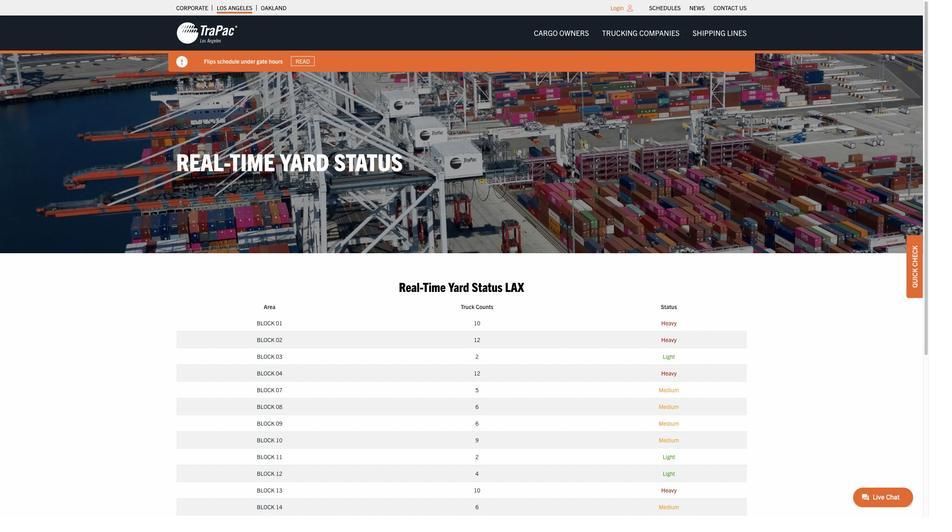 Task type: locate. For each thing, give the bounding box(es) containing it.
11 block from the top
[[257, 487, 275, 494]]

3 block from the top
[[257, 353, 275, 360]]

banner
[[0, 15, 930, 72]]

block left 11 at the bottom left of the page
[[257, 453, 275, 461]]

block 02
[[257, 336, 283, 344]]

lax
[[506, 279, 524, 294]]

1 horizontal spatial real-
[[399, 279, 423, 294]]

medium
[[659, 386, 680, 394], [659, 403, 680, 410], [659, 420, 680, 427], [659, 437, 680, 444], [659, 503, 680, 511]]

4
[[476, 470, 479, 477]]

heavy
[[662, 319, 677, 327], [662, 336, 677, 344], [662, 370, 677, 377], [662, 487, 677, 494]]

block
[[257, 319, 275, 327], [257, 336, 275, 344], [257, 353, 275, 360], [257, 370, 275, 377], [257, 386, 275, 394], [257, 403, 275, 410], [257, 420, 275, 427], [257, 437, 275, 444], [257, 453, 275, 461], [257, 470, 275, 477], [257, 487, 275, 494], [257, 503, 275, 511]]

1 vertical spatial light
[[663, 453, 676, 461]]

1 vertical spatial time
[[423, 279, 446, 294]]

schedules
[[650, 4, 681, 11]]

1 horizontal spatial status
[[472, 279, 503, 294]]

3 medium from the top
[[659, 420, 680, 427]]

block left 13
[[257, 487, 275, 494]]

1 2 from the top
[[476, 353, 479, 360]]

menu bar containing cargo owners
[[528, 25, 754, 41]]

block for block 04
[[257, 370, 275, 377]]

yard
[[280, 146, 329, 176], [449, 279, 470, 294]]

block 13
[[257, 487, 283, 494]]

block up block 13
[[257, 470, 275, 477]]

1 vertical spatial menu bar
[[528, 25, 754, 41]]

heavy for block 01
[[662, 319, 677, 327]]

quick check
[[911, 246, 920, 288]]

block left 09
[[257, 420, 275, 427]]

medium for block 09
[[659, 420, 680, 427]]

2 vertical spatial status
[[661, 303, 678, 311]]

1 vertical spatial status
[[472, 279, 503, 294]]

0 vertical spatial 2
[[476, 353, 479, 360]]

light
[[663, 353, 676, 360], [663, 453, 676, 461], [663, 470, 676, 477]]

10 for block 01
[[474, 319, 481, 327]]

10 down truck counts
[[474, 319, 481, 327]]

2 2 from the top
[[476, 453, 479, 461]]

6 down 5
[[476, 403, 479, 410]]

2 block from the top
[[257, 336, 275, 344]]

0 vertical spatial real-
[[176, 146, 230, 176]]

2 up 5
[[476, 353, 479, 360]]

los
[[217, 4, 227, 11]]

3 heavy from the top
[[662, 370, 677, 377]]

real-
[[176, 146, 230, 176], [399, 279, 423, 294]]

12 down truck counts
[[474, 336, 481, 344]]

1 vertical spatial yard
[[449, 279, 470, 294]]

block left 14 at the left of page
[[257, 503, 275, 511]]

block for block 14
[[257, 503, 275, 511]]

10 block from the top
[[257, 470, 275, 477]]

8 block from the top
[[257, 437, 275, 444]]

yard for real-time yard status lax
[[449, 279, 470, 294]]

1 vertical spatial real-
[[399, 279, 423, 294]]

07
[[276, 386, 283, 394]]

hours
[[269, 57, 283, 65]]

2 horizontal spatial status
[[661, 303, 678, 311]]

menu bar inside banner
[[528, 25, 754, 41]]

12
[[474, 336, 481, 344], [474, 370, 481, 377], [276, 470, 283, 477]]

2 vertical spatial 10
[[474, 487, 481, 494]]

1 light from the top
[[663, 353, 676, 360]]

1 block from the top
[[257, 319, 275, 327]]

read link
[[291, 56, 315, 66]]

2 vertical spatial 6
[[476, 503, 479, 511]]

read
[[296, 58, 310, 65]]

6 down 4
[[476, 503, 479, 511]]

2 up 4
[[476, 453, 479, 461]]

0 vertical spatial 12
[[474, 336, 481, 344]]

3 6 from the top
[[476, 503, 479, 511]]

time
[[230, 146, 275, 176], [423, 279, 446, 294]]

time for real-time yard status
[[230, 146, 275, 176]]

2 for block 03
[[476, 353, 479, 360]]

medium for block 10
[[659, 437, 680, 444]]

block 12
[[257, 470, 283, 477]]

menu bar
[[645, 2, 752, 13], [528, 25, 754, 41]]

5
[[476, 386, 479, 394]]

0 vertical spatial status
[[334, 146, 403, 176]]

menu bar containing schedules
[[645, 2, 752, 13]]

block 08
[[257, 403, 283, 410]]

10 down 4
[[474, 487, 481, 494]]

9 block from the top
[[257, 453, 275, 461]]

status
[[334, 146, 403, 176], [472, 279, 503, 294], [661, 303, 678, 311]]

1 vertical spatial 12
[[474, 370, 481, 377]]

2 for block 11
[[476, 453, 479, 461]]

08
[[276, 403, 283, 410]]

10 for block 13
[[474, 487, 481, 494]]

contact us
[[714, 4, 747, 11]]

los angeles image
[[176, 22, 238, 44]]

12 up 13
[[276, 470, 283, 477]]

6 up 9
[[476, 420, 479, 427]]

10
[[474, 319, 481, 327], [276, 437, 283, 444], [474, 487, 481, 494]]

medium for block 07
[[659, 386, 680, 394]]

12 block from the top
[[257, 503, 275, 511]]

4 heavy from the top
[[662, 487, 677, 494]]

1 medium from the top
[[659, 386, 680, 394]]

block left 02
[[257, 336, 275, 344]]

2 vertical spatial light
[[663, 470, 676, 477]]

schedule
[[217, 57, 240, 65]]

0 vertical spatial time
[[230, 146, 275, 176]]

1 heavy from the top
[[662, 319, 677, 327]]

0 vertical spatial 10
[[474, 319, 481, 327]]

1 6 from the top
[[476, 403, 479, 410]]

7 block from the top
[[257, 420, 275, 427]]

shipping lines link
[[687, 25, 754, 41]]

2 6 from the top
[[476, 420, 479, 427]]

block 14
[[257, 503, 283, 511]]

block for block 03
[[257, 353, 275, 360]]

block for block 08
[[257, 403, 275, 410]]

block for block 07
[[257, 386, 275, 394]]

corporate
[[176, 4, 208, 11]]

1 horizontal spatial time
[[423, 279, 446, 294]]

counts
[[476, 303, 494, 311]]

block down block 09
[[257, 437, 275, 444]]

0 horizontal spatial yard
[[280, 146, 329, 176]]

menu bar down "light" image
[[528, 25, 754, 41]]

1 vertical spatial 6
[[476, 420, 479, 427]]

5 block from the top
[[257, 386, 275, 394]]

block left 07
[[257, 386, 275, 394]]

4 medium from the top
[[659, 437, 680, 444]]

2 heavy from the top
[[662, 336, 677, 344]]

block left 03
[[257, 353, 275, 360]]

02
[[276, 336, 283, 344]]

0 vertical spatial 6
[[476, 403, 479, 410]]

3 light from the top
[[663, 470, 676, 477]]

4 block from the top
[[257, 370, 275, 377]]

contact
[[714, 4, 739, 11]]

real-time yard status
[[176, 146, 403, 176]]

medium for block 08
[[659, 403, 680, 410]]

gate
[[257, 57, 268, 65]]

trucking companies
[[603, 28, 680, 38]]

5 medium from the top
[[659, 503, 680, 511]]

light for block 03
[[663, 353, 676, 360]]

6 block from the top
[[257, 403, 275, 410]]

1 horizontal spatial yard
[[449, 279, 470, 294]]

0 vertical spatial light
[[663, 353, 676, 360]]

real- for real-time yard status
[[176, 146, 230, 176]]

block for block 11
[[257, 453, 275, 461]]

block 03
[[257, 353, 283, 360]]

0 horizontal spatial status
[[334, 146, 403, 176]]

0 horizontal spatial time
[[230, 146, 275, 176]]

login link
[[611, 4, 624, 11]]

block 10
[[257, 437, 283, 444]]

0 vertical spatial menu bar
[[645, 2, 752, 13]]

6 for block 09
[[476, 420, 479, 427]]

under
[[241, 57, 256, 65]]

menu bar up shipping
[[645, 2, 752, 13]]

block for block 12
[[257, 470, 275, 477]]

1 vertical spatial 2
[[476, 453, 479, 461]]

los angeles link
[[217, 2, 253, 13]]

2
[[476, 353, 479, 360], [476, 453, 479, 461]]

block 07
[[257, 386, 283, 394]]

0 horizontal spatial real-
[[176, 146, 230, 176]]

los angeles
[[217, 4, 253, 11]]

2 light from the top
[[663, 453, 676, 461]]

12 up 5
[[474, 370, 481, 377]]

10 down 09
[[276, 437, 283, 444]]

2 medium from the top
[[659, 403, 680, 410]]

block left the 04
[[257, 370, 275, 377]]

6
[[476, 403, 479, 410], [476, 420, 479, 427], [476, 503, 479, 511]]

heavy for block 04
[[662, 370, 677, 377]]

0 vertical spatial yard
[[280, 146, 329, 176]]

block left 01
[[257, 319, 275, 327]]

cargo owners link
[[528, 25, 596, 41]]

medium for block 14
[[659, 503, 680, 511]]

block left 08
[[257, 403, 275, 410]]

block 09
[[257, 420, 283, 427]]

shipping lines
[[693, 28, 747, 38]]



Task type: describe. For each thing, give the bounding box(es) containing it.
news link
[[690, 2, 705, 13]]

contact us link
[[714, 2, 747, 13]]

light image
[[628, 5, 633, 11]]

yard for real-time yard status
[[280, 146, 329, 176]]

companies
[[640, 28, 680, 38]]

status for real-time yard status lax
[[472, 279, 503, 294]]

truck
[[461, 303, 475, 311]]

time for real-time yard status lax
[[423, 279, 446, 294]]

real- for real-time yard status lax
[[399, 279, 423, 294]]

04
[[276, 370, 283, 377]]

oakland link
[[261, 2, 287, 13]]

12 for block 02
[[474, 336, 481, 344]]

block for block 10
[[257, 437, 275, 444]]

flips
[[204, 57, 216, 65]]

real-time yard status lax
[[399, 279, 524, 294]]

14
[[276, 503, 283, 511]]

flips schedule under gate hours
[[204, 57, 283, 65]]

schedules link
[[650, 2, 681, 13]]

banner containing cargo owners
[[0, 15, 930, 72]]

shipping
[[693, 28, 726, 38]]

6 for block 08
[[476, 403, 479, 410]]

quick
[[911, 268, 920, 288]]

lines
[[728, 28, 747, 38]]

block 11
[[257, 453, 283, 461]]

block for block 02
[[257, 336, 275, 344]]

block 01
[[257, 319, 283, 327]]

11
[[276, 453, 283, 461]]

truck counts
[[461, 303, 494, 311]]

light for block 12
[[663, 470, 676, 477]]

news
[[690, 4, 705, 11]]

13
[[276, 487, 283, 494]]

9
[[476, 437, 479, 444]]

status for real-time yard status
[[334, 146, 403, 176]]

cargo owners
[[534, 28, 590, 38]]

heavy for block 02
[[662, 336, 677, 344]]

solid image
[[176, 56, 188, 68]]

trucking companies link
[[596, 25, 687, 41]]

2 vertical spatial 12
[[276, 470, 283, 477]]

block for block 01
[[257, 319, 275, 327]]

quick check link
[[907, 235, 924, 298]]

trucking
[[603, 28, 638, 38]]

block for block 09
[[257, 420, 275, 427]]

check
[[911, 246, 920, 267]]

6 for block 14
[[476, 503, 479, 511]]

block for block 13
[[257, 487, 275, 494]]

09
[[276, 420, 283, 427]]

1 vertical spatial 10
[[276, 437, 283, 444]]

12 for block 04
[[474, 370, 481, 377]]

oakland
[[261, 4, 287, 11]]

03
[[276, 353, 283, 360]]

block 04
[[257, 370, 283, 377]]

us
[[740, 4, 747, 11]]

01
[[276, 319, 283, 327]]

login
[[611, 4, 624, 11]]

light for block 11
[[663, 453, 676, 461]]

cargo
[[534, 28, 558, 38]]

corporate link
[[176, 2, 208, 13]]

angeles
[[228, 4, 253, 11]]

owners
[[560, 28, 590, 38]]

heavy for block 13
[[662, 487, 677, 494]]

area
[[264, 303, 276, 311]]



Task type: vqa. For each thing, say whether or not it's contained in the screenshot.
left REAL-
yes



